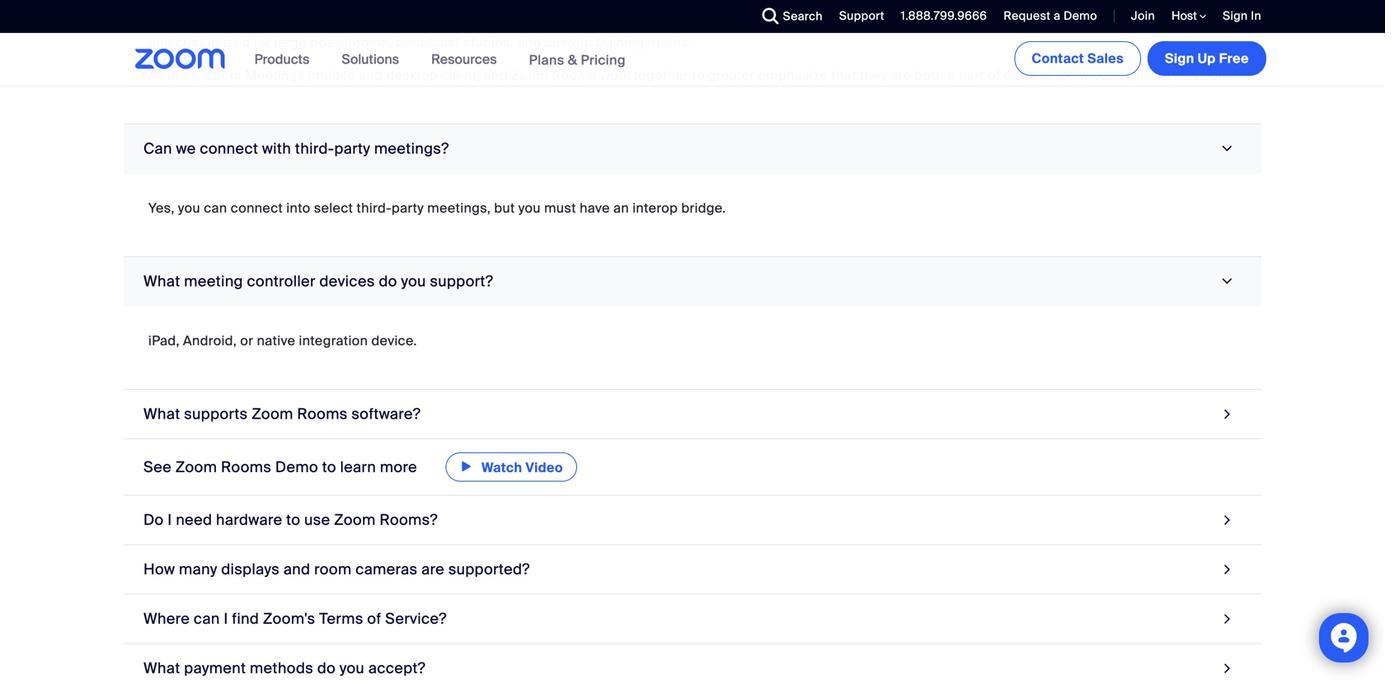 Task type: describe. For each thing, give the bounding box(es) containing it.
do i need hardware to use zoom rooms? button
[[124, 496, 1261, 545]]

to for more
[[322, 458, 336, 477]]

can
[[143, 139, 172, 158]]

all in all, zoom meetings (mobile and desktop client) and zoom rooms work together to greater emphasize that they are both a part of one interconnected platform, zoom.
[[148, 67, 1234, 84]]

displays
[[221, 560, 280, 579]]

how many displays and room cameras are supported? button
[[124, 545, 1261, 595]]

integration
[[299, 332, 368, 350]]

0 vertical spatial of
[[988, 67, 1000, 84]]

1 vertical spatial demo
[[275, 458, 318, 477]]

need
[[176, 511, 212, 530]]

what supports zoom rooms software?
[[143, 405, 421, 424]]

zoom right use
[[334, 511, 376, 530]]

and inside dropdown button
[[283, 560, 310, 579]]

banner containing contact sales
[[115, 33, 1270, 87]]

with
[[262, 139, 291, 158]]

product information navigation
[[242, 33, 638, 87]]

i inside dropdown button
[[168, 511, 172, 530]]

of inside dropdown button
[[367, 610, 381, 629]]

1 horizontal spatial party
[[392, 200, 424, 217]]

right image for party
[[1216, 141, 1239, 156]]

meeting
[[184, 272, 243, 291]]

how
[[143, 560, 175, 579]]

1 horizontal spatial and
[[359, 67, 383, 84]]

zoom.
[[1193, 67, 1234, 84]]

work
[[600, 67, 630, 84]]

supports
[[184, 405, 248, 424]]

hardware
[[216, 511, 282, 530]]

interconnected
[[1031, 67, 1129, 84]]

more
[[380, 458, 417, 477]]

support
[[839, 8, 884, 23]]

host
[[1172, 8, 1200, 23]]

join link up meetings navigation
[[1131, 8, 1155, 23]]

software?
[[352, 405, 421, 424]]

bridge.
[[681, 200, 726, 217]]

what meeting controller devices do you support?
[[143, 272, 493, 291]]

0 vertical spatial a
[[1054, 8, 1061, 23]]

devices
[[319, 272, 375, 291]]

both
[[915, 67, 944, 84]]

platform,
[[1132, 67, 1190, 84]]

do i need hardware to use zoom rooms?
[[143, 511, 438, 530]]

0 horizontal spatial rooms
[[221, 458, 271, 477]]

products
[[254, 51, 309, 68]]

desktop
[[386, 67, 438, 84]]

device.
[[371, 332, 417, 350]]

sign for sign in
[[1223, 8, 1248, 23]]

what payment methods do you accept?
[[143, 659, 426, 678]]

0 vertical spatial are
[[891, 67, 911, 84]]

ipad, android, or native integration device.
[[148, 332, 417, 350]]

right image for accept?
[[1220, 657, 1235, 679]]

greater
[[708, 67, 755, 84]]

cameras
[[356, 560, 418, 579]]

together
[[634, 67, 689, 84]]

right image for service?
[[1220, 608, 1235, 630]]

but
[[494, 200, 515, 217]]

zoom up see zoom rooms demo to learn more at the bottom left of page
[[252, 405, 293, 424]]

watch video
[[482, 459, 563, 477]]

methods
[[250, 659, 313, 678]]

meetings navigation
[[1011, 33, 1270, 79]]

2 horizontal spatial rooms
[[552, 67, 597, 84]]

meetings,
[[427, 200, 491, 217]]

up
[[1198, 50, 1216, 67]]

video
[[526, 459, 563, 477]]

sign in
[[1223, 8, 1261, 23]]

to for zoom
[[286, 511, 300, 530]]

1 vertical spatial do
[[317, 659, 336, 678]]

you left the accept?
[[340, 659, 365, 678]]

in
[[168, 67, 179, 84]]

connect inside dropdown button
[[200, 139, 258, 158]]

service?
[[385, 610, 447, 629]]

zoom right all,
[[204, 67, 242, 84]]

terms
[[319, 610, 363, 629]]

solutions button
[[342, 33, 407, 86]]

what supports zoom rooms software? button
[[124, 390, 1261, 439]]

you right but
[[518, 200, 541, 217]]

search
[[783, 9, 823, 24]]

2 horizontal spatial to
[[692, 67, 705, 84]]

watch video link
[[446, 453, 577, 482]]

are inside how many displays and room cameras are supported? dropdown button
[[421, 560, 444, 579]]

rooms inside dropdown button
[[297, 405, 348, 424]]

what for what meeting controller devices do you support?
[[143, 272, 180, 291]]

what for what supports zoom rooms software?
[[143, 405, 180, 424]]

must
[[544, 200, 576, 217]]

(mobile
[[308, 67, 355, 84]]

products button
[[254, 33, 317, 86]]

contact
[[1032, 50, 1084, 67]]

room
[[314, 560, 352, 579]]

join
[[1131, 8, 1155, 23]]

resources button
[[431, 33, 504, 86]]

part
[[958, 67, 984, 84]]

find
[[232, 610, 259, 629]]

many
[[179, 560, 217, 579]]

payment
[[184, 659, 246, 678]]

all,
[[183, 67, 201, 84]]

in
[[1251, 8, 1261, 23]]

what payment methods do you accept? button
[[124, 644, 1261, 679]]

yes,
[[148, 200, 175, 217]]

join link left host
[[1119, 0, 1159, 33]]

we
[[176, 139, 196, 158]]

0 vertical spatial can
[[204, 200, 227, 217]]

select
[[314, 200, 353, 217]]



Task type: vqa. For each thing, say whether or not it's contained in the screenshot.
"&"
yes



Task type: locate. For each thing, give the bounding box(es) containing it.
1 horizontal spatial are
[[891, 67, 911, 84]]

you left support?
[[401, 272, 426, 291]]

to left greater
[[692, 67, 705, 84]]

right image inside how many displays and room cameras are supported? dropdown button
[[1220, 559, 1235, 581]]

3 what from the top
[[143, 659, 180, 678]]

and left room
[[283, 560, 310, 579]]

1 horizontal spatial of
[[988, 67, 1000, 84]]

are right they
[[891, 67, 911, 84]]

2 vertical spatial right image
[[1220, 608, 1235, 630]]

of left one
[[988, 67, 1000, 84]]

what meeting controller devices do you support? button
[[124, 257, 1261, 307]]

can inside dropdown button
[[194, 610, 220, 629]]

1 vertical spatial can
[[194, 610, 220, 629]]

plans
[[529, 51, 564, 69]]

0 vertical spatial party
[[334, 139, 370, 158]]

how many displays and room cameras are supported?
[[143, 560, 530, 579]]

0 horizontal spatial party
[[334, 139, 370, 158]]

yes, you can connect into select third-party meetings, but you must have an interop bridge.
[[148, 200, 726, 217]]

demo up the contact sales
[[1064, 8, 1097, 23]]

a right request
[[1054, 8, 1061, 23]]

can we connect with third-party meetings? button
[[124, 124, 1261, 174]]

rooms left work
[[552, 67, 597, 84]]

1 vertical spatial are
[[421, 560, 444, 579]]

what left meeting
[[143, 272, 180, 291]]

banner
[[115, 33, 1270, 87]]

you
[[178, 200, 200, 217], [518, 200, 541, 217], [401, 272, 426, 291], [340, 659, 365, 678]]

and right client)
[[484, 67, 508, 84]]

can
[[204, 200, 227, 217], [194, 610, 220, 629]]

sign in link
[[1210, 0, 1270, 33], [1223, 8, 1261, 23]]

right image for cameras
[[1220, 559, 1235, 581]]

1 vertical spatial party
[[392, 200, 424, 217]]

0 vertical spatial demo
[[1064, 8, 1097, 23]]

they
[[860, 67, 887, 84]]

what
[[143, 272, 180, 291], [143, 405, 180, 424], [143, 659, 180, 678]]

1 vertical spatial what
[[143, 405, 180, 424]]

third- inside dropdown button
[[295, 139, 334, 158]]

0 vertical spatial right image
[[1216, 274, 1239, 289]]

0 horizontal spatial demo
[[275, 458, 318, 477]]

where can i find zoom's terms of service? button
[[124, 595, 1261, 644]]

party left meetings,
[[392, 200, 424, 217]]

1 horizontal spatial third-
[[357, 200, 392, 217]]

free
[[1219, 50, 1249, 67]]

interop
[[633, 200, 678, 217]]

right image
[[1216, 141, 1239, 156], [1220, 403, 1235, 425], [1220, 559, 1235, 581], [1220, 657, 1235, 679]]

0 vertical spatial what
[[143, 272, 180, 291]]

what down 'where'
[[143, 659, 180, 678]]

zoom's
[[263, 610, 315, 629]]

request a demo link
[[991, 0, 1101, 33], [1004, 8, 1097, 23]]

one
[[1004, 67, 1028, 84]]

third- right select
[[357, 200, 392, 217]]

can left find
[[194, 610, 220, 629]]

1 horizontal spatial a
[[1054, 8, 1061, 23]]

watch
[[482, 459, 522, 477]]

to left learn
[[322, 458, 336, 477]]

rooms
[[552, 67, 597, 84], [297, 405, 348, 424], [221, 458, 271, 477]]

0 horizontal spatial do
[[317, 659, 336, 678]]

plans & pricing
[[529, 51, 626, 69]]

have
[[580, 200, 610, 217]]

0 horizontal spatial to
[[286, 511, 300, 530]]

can right "yes,"
[[204, 200, 227, 217]]

to
[[692, 67, 705, 84], [322, 458, 336, 477], [286, 511, 300, 530]]

do right devices
[[379, 272, 397, 291]]

demo up do i need hardware to use zoom rooms?
[[275, 458, 318, 477]]

right image inside where can i find zoom's terms of service? dropdown button
[[1220, 608, 1235, 630]]

right image inside can we connect with third-party meetings? dropdown button
[[1216, 141, 1239, 156]]

into
[[286, 200, 310, 217]]

2 vertical spatial rooms
[[221, 458, 271, 477]]

do
[[143, 511, 164, 530]]

where
[[143, 610, 190, 629]]

1 vertical spatial sign
[[1165, 50, 1194, 67]]

right image inside do i need hardware to use zoom rooms? dropdown button
[[1220, 509, 1235, 531]]

1 horizontal spatial to
[[322, 458, 336, 477]]

right image for rooms?
[[1220, 509, 1235, 531]]

you right "yes,"
[[178, 200, 200, 217]]

all
[[148, 67, 164, 84]]

connect
[[200, 139, 258, 158], [231, 200, 283, 217]]

a left the part
[[947, 67, 955, 84]]

do right methods
[[317, 659, 336, 678]]

0 horizontal spatial third-
[[295, 139, 334, 158]]

join link
[[1119, 0, 1159, 33], [1131, 8, 1155, 23]]

i left find
[[224, 610, 228, 629]]

demo
[[1064, 8, 1097, 23], [275, 458, 318, 477]]

right image inside "what payment methods do you accept?" dropdown button
[[1220, 657, 1235, 679]]

contact sales link
[[1014, 41, 1141, 76]]

1 vertical spatial connect
[[231, 200, 283, 217]]

1 vertical spatial third-
[[357, 200, 392, 217]]

see
[[143, 458, 172, 477]]

and right (mobile
[[359, 67, 383, 84]]

of right terms
[[367, 610, 381, 629]]

0 horizontal spatial i
[[168, 511, 172, 530]]

controller
[[247, 272, 316, 291]]

supported?
[[448, 560, 530, 579]]

0 vertical spatial connect
[[200, 139, 258, 158]]

pricing
[[581, 51, 626, 69]]

1 horizontal spatial i
[[224, 610, 228, 629]]

1 horizontal spatial sign
[[1223, 8, 1248, 23]]

0 horizontal spatial a
[[947, 67, 955, 84]]

sign left up
[[1165, 50, 1194, 67]]

1 vertical spatial of
[[367, 610, 381, 629]]

1 horizontal spatial do
[[379, 272, 397, 291]]

rooms?
[[380, 511, 438, 530]]

1 what from the top
[[143, 272, 180, 291]]

an
[[613, 200, 629, 217]]

1 horizontal spatial demo
[[1064, 8, 1097, 23]]

2 vertical spatial what
[[143, 659, 180, 678]]

see zoom rooms demo to learn more
[[143, 458, 421, 477]]

that
[[831, 67, 856, 84]]

&
[[568, 51, 577, 69]]

connect left into
[[231, 200, 283, 217]]

i
[[168, 511, 172, 530], [224, 610, 228, 629]]

2 vertical spatial to
[[286, 511, 300, 530]]

play image
[[460, 457, 473, 477]]

0 horizontal spatial of
[[367, 610, 381, 629]]

host button
[[1172, 8, 1206, 24]]

right image inside the what supports zoom rooms software? dropdown button
[[1220, 403, 1235, 425]]

zoom
[[204, 67, 242, 84], [511, 67, 548, 84], [252, 405, 293, 424], [175, 458, 217, 477], [334, 511, 376, 530]]

rooms up hardware at left
[[221, 458, 271, 477]]

connect right we on the left top of page
[[200, 139, 258, 158]]

client)
[[441, 67, 480, 84]]

third-
[[295, 139, 334, 158], [357, 200, 392, 217]]

1 horizontal spatial rooms
[[297, 405, 348, 424]]

use
[[304, 511, 330, 530]]

meetings?
[[374, 139, 449, 158]]

what for what payment methods do you accept?
[[143, 659, 180, 678]]

1.888.799.9666 button
[[888, 0, 991, 33], [901, 8, 987, 23]]

i inside dropdown button
[[224, 610, 228, 629]]

0 vertical spatial i
[[168, 511, 172, 530]]

right image inside what meeting controller devices do you support? dropdown button
[[1216, 274, 1239, 289]]

0 vertical spatial rooms
[[552, 67, 597, 84]]

party inside dropdown button
[[334, 139, 370, 158]]

party left meetings?
[[334, 139, 370, 158]]

sales
[[1087, 50, 1124, 67]]

to left use
[[286, 511, 300, 530]]

search button
[[750, 0, 827, 33]]

1.888.799.9666
[[901, 8, 987, 23]]

zoom logo image
[[135, 49, 226, 69]]

2 horizontal spatial and
[[484, 67, 508, 84]]

1 vertical spatial a
[[947, 67, 955, 84]]

rooms left software? on the left bottom of page
[[297, 405, 348, 424]]

or
[[240, 332, 253, 350]]

0 horizontal spatial sign
[[1165, 50, 1194, 67]]

support link
[[827, 0, 888, 33], [839, 8, 884, 23]]

and
[[359, 67, 383, 84], [484, 67, 508, 84], [283, 560, 310, 579]]

sign inside button
[[1165, 50, 1194, 67]]

native
[[257, 332, 295, 350]]

a
[[1054, 8, 1061, 23], [947, 67, 955, 84]]

ipad,
[[148, 332, 180, 350]]

learn
[[340, 458, 376, 477]]

0 horizontal spatial and
[[283, 560, 310, 579]]

plans & pricing link
[[529, 51, 626, 69], [529, 51, 626, 69]]

1 vertical spatial rooms
[[297, 405, 348, 424]]

0 horizontal spatial are
[[421, 560, 444, 579]]

0 vertical spatial do
[[379, 272, 397, 291]]

where can i find zoom's terms of service?
[[143, 610, 447, 629]]

1 vertical spatial i
[[224, 610, 228, 629]]

sign left in
[[1223, 8, 1248, 23]]

zoom left the &
[[511, 67, 548, 84]]

0 vertical spatial sign
[[1223, 8, 1248, 23]]

request
[[1004, 8, 1051, 23]]

2 what from the top
[[143, 405, 180, 424]]

zoom right see at bottom left
[[175, 458, 217, 477]]

right image
[[1216, 274, 1239, 289], [1220, 509, 1235, 531], [1220, 608, 1235, 630]]

what up see at bottom left
[[143, 405, 180, 424]]

1 vertical spatial right image
[[1220, 509, 1235, 531]]

sign for sign up free
[[1165, 50, 1194, 67]]

to inside dropdown button
[[286, 511, 300, 530]]

1 vertical spatial to
[[322, 458, 336, 477]]

sign
[[1223, 8, 1248, 23], [1165, 50, 1194, 67]]

i right do
[[168, 511, 172, 530]]

resources
[[431, 51, 497, 68]]

are right cameras
[[421, 560, 444, 579]]

meetings
[[245, 67, 305, 84]]

0 vertical spatial to
[[692, 67, 705, 84]]

third- right with
[[295, 139, 334, 158]]

can we connect with third-party meetings?
[[143, 139, 449, 158]]

sign up free
[[1165, 50, 1249, 67]]

emphasize
[[758, 67, 828, 84]]

sign up free button
[[1148, 41, 1266, 76]]

0 vertical spatial third-
[[295, 139, 334, 158]]



